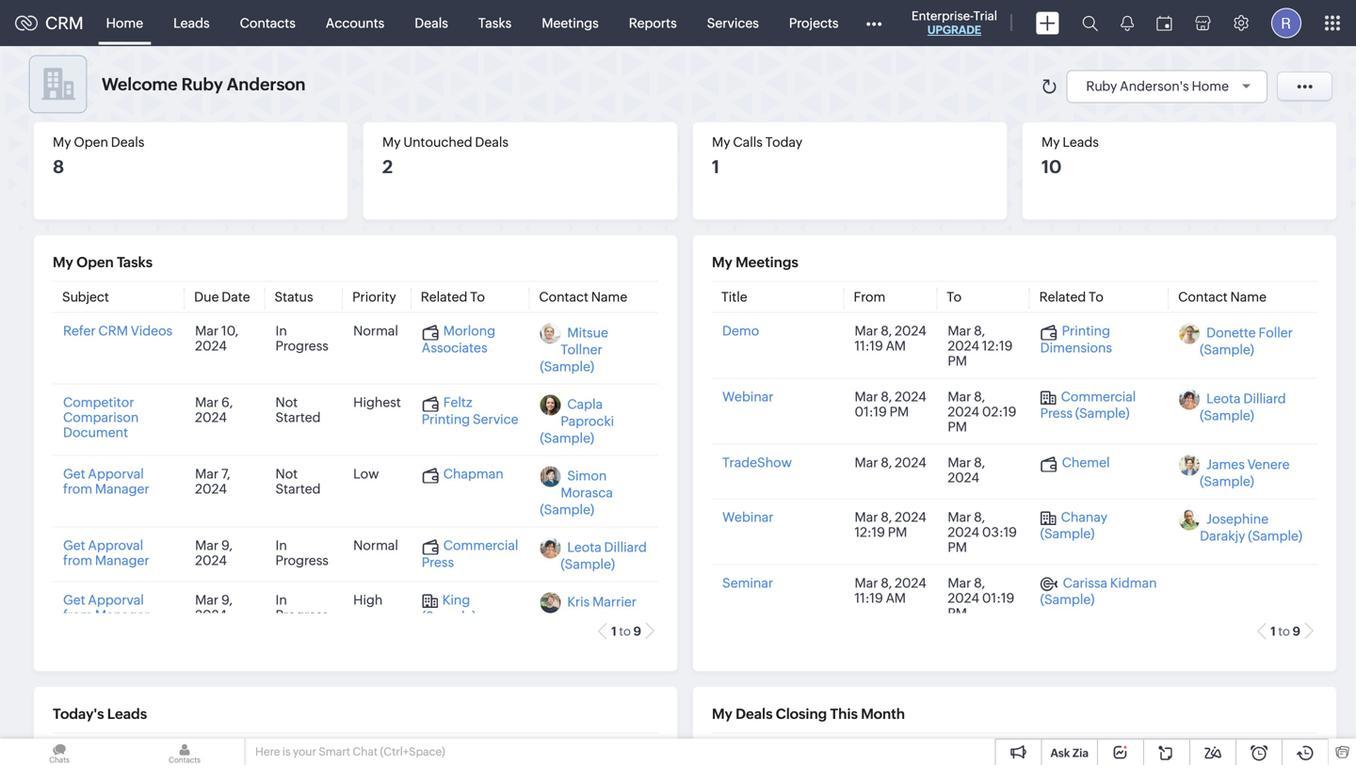 Task type: locate. For each thing, give the bounding box(es) containing it.
(sample) for donette foller (sample) link
[[1200, 342, 1254, 357]]

chemel
[[1062, 455, 1110, 470]]

to up morlong
[[470, 290, 485, 305]]

2 get apporval from manager from the top
[[63, 593, 149, 623]]

mar inside mar 10, 2024
[[195, 323, 219, 339]]

1 mar 9, 2024 from the top
[[195, 538, 233, 568]]

contact name link up donette
[[1178, 290, 1267, 305]]

not started for low
[[275, 467, 321, 497]]

1 get from the top
[[63, 467, 85, 482]]

leota dilliard (sample) link
[[1200, 391, 1286, 423], [561, 540, 647, 572]]

calendar image
[[1156, 16, 1172, 31]]

0 vertical spatial apporval
[[88, 467, 144, 482]]

0 horizontal spatial leota dilliard (sample) link
[[561, 540, 647, 572]]

(sample) for josephine darakjy (sample) link at bottom
[[1248, 529, 1302, 544]]

name up donette
[[1230, 290, 1267, 305]]

2 horizontal spatial 1
[[1271, 625, 1276, 639]]

my leads 10
[[1042, 135, 1099, 177]]

leota down donette foller (sample) link
[[1206, 391, 1241, 406]]

due date link
[[194, 290, 250, 305]]

1
[[712, 157, 720, 177], [611, 625, 617, 639], [1271, 625, 1276, 639]]

0 vertical spatial mar 9, 2024
[[195, 538, 233, 568]]

commercial down dimensions
[[1061, 389, 1136, 404]]

chanay
[[1061, 510, 1108, 525]]

1 horizontal spatial contact name link
[[1178, 290, 1267, 305]]

name
[[591, 290, 627, 305], [1230, 290, 1267, 305]]

2 contact name from the left
[[1178, 290, 1267, 305]]

2 1 to 9 from the left
[[1271, 625, 1300, 639]]

0 vertical spatial crm
[[45, 13, 83, 33]]

1 horizontal spatial 1 to 9
[[1271, 625, 1300, 639]]

leads link
[[158, 0, 225, 46]]

mar 8, 2024 01:19 pm down the mar 8, 2024 03:19 pm
[[948, 576, 1014, 621]]

1 vertical spatial open
[[76, 254, 114, 271]]

related to
[[421, 290, 485, 305], [1039, 290, 1104, 305]]

2 vertical spatial leads
[[107, 706, 147, 723]]

deals
[[415, 16, 448, 31], [111, 135, 144, 150], [475, 135, 509, 150], [736, 706, 773, 723]]

(sample) inside kris marrier (sample)
[[561, 612, 615, 627]]

(sample) down morasca
[[540, 502, 594, 517]]

0 horizontal spatial name
[[591, 290, 627, 305]]

0 vertical spatial tasks
[[478, 16, 512, 31]]

1 horizontal spatial leota dilliard (sample) link
[[1200, 391, 1286, 423]]

2 vertical spatial manager
[[95, 608, 149, 623]]

competitor comparison document link
[[63, 395, 139, 440]]

pm for printing dimensions
[[948, 354, 967, 369]]

chapman link
[[422, 467, 504, 483]]

chemel link
[[1040, 455, 1110, 472]]

1 vertical spatial mar 9, 2024
[[195, 593, 233, 623]]

today
[[765, 135, 802, 150]]

0 vertical spatial printing
[[1062, 323, 1110, 339]]

get
[[63, 467, 85, 482], [63, 538, 85, 553], [63, 593, 85, 608]]

3 progress from the top
[[275, 608, 329, 623]]

1 to from the left
[[619, 625, 631, 639]]

videos
[[131, 323, 172, 339]]

0 horizontal spatial 1 to 9
[[611, 625, 641, 639]]

manager inside the get approval from manager
[[95, 553, 149, 568]]

(sample) down the josephine
[[1248, 529, 1302, 544]]

0 vertical spatial in
[[275, 323, 287, 339]]

related up printing dimensions
[[1039, 290, 1086, 305]]

mar 8, 2024
[[855, 455, 926, 470], [948, 455, 985, 485]]

related to link up morlong
[[421, 290, 485, 305]]

related to link up printing dimensions
[[1039, 290, 1104, 305]]

1 related from the left
[[421, 290, 467, 305]]

contacts image
[[125, 739, 244, 766]]

leads for today's leads
[[107, 706, 147, 723]]

get apporval from manager link for mar 7, 2024
[[63, 467, 149, 497]]

related up morlong
[[421, 290, 467, 305]]

(sample) inside capla paprocki (sample)
[[540, 431, 594, 446]]

2 not from the top
[[275, 467, 298, 482]]

get apporval from manager link for mar 9, 2024
[[63, 593, 149, 623]]

today's
[[53, 706, 104, 723]]

my up 2 in the left top of the page
[[382, 135, 401, 150]]

to right from
[[947, 290, 962, 305]]

get approval from manager link
[[63, 538, 149, 568]]

1 vertical spatial am
[[886, 591, 906, 606]]

started left low
[[275, 482, 321, 497]]

manager
[[95, 482, 149, 497], [95, 553, 149, 568], [95, 608, 149, 623]]

2 manager from the top
[[95, 553, 149, 568]]

darakjy
[[1200, 529, 1245, 544]]

mar 9, 2024 for get apporval from manager
[[195, 593, 233, 623]]

mar 8, 2024 01:19 pm left mar 8, 2024 02:19 pm
[[855, 389, 926, 420]]

0 horizontal spatial crm
[[45, 13, 83, 33]]

1 9 from the left
[[633, 625, 641, 639]]

9, for get apporval from manager
[[221, 593, 233, 608]]

contact name for 1st contact name link from right
[[1178, 290, 1267, 305]]

my up 8
[[53, 135, 71, 150]]

leota dilliard (sample) up "james"
[[1200, 391, 1286, 423]]

printing dimensions
[[1040, 323, 1112, 355]]

seminar link
[[722, 576, 773, 591]]

apporval down document
[[88, 467, 144, 482]]

refer crm videos link
[[63, 323, 172, 339]]

0 vertical spatial webinar
[[722, 389, 774, 404]]

tasks link
[[463, 0, 527, 46]]

meetings right tasks link
[[542, 16, 599, 31]]

2 to from the left
[[947, 290, 962, 305]]

webinar link down demo
[[722, 389, 774, 404]]

(sample) for kris marrier (sample) link
[[561, 612, 615, 627]]

related to up printing dimensions
[[1039, 290, 1104, 305]]

leota dilliard (sample) link up 'marrier'
[[561, 540, 647, 572]]

dilliard up 'marrier'
[[604, 540, 647, 555]]

9
[[633, 625, 641, 639], [1293, 625, 1300, 639]]

1 horizontal spatial 01:19
[[982, 591, 1014, 606]]

open up subject
[[76, 254, 114, 271]]

0 vertical spatial progress
[[275, 339, 329, 354]]

mitsue
[[567, 325, 608, 340]]

0 horizontal spatial leota dilliard (sample)
[[561, 540, 647, 572]]

(sample) down "tollner"
[[540, 359, 594, 374]]

from for high
[[63, 608, 92, 623]]

2 not started from the top
[[275, 467, 321, 497]]

2 am from the top
[[886, 591, 906, 606]]

0 vertical spatial 01:19
[[855, 404, 887, 420]]

my for my calls today 1
[[712, 135, 730, 150]]

0 vertical spatial home
[[106, 16, 143, 31]]

1 horizontal spatial leota
[[1206, 391, 1241, 406]]

webinar link
[[722, 389, 774, 404], [722, 510, 774, 525]]

0 horizontal spatial mar 8, 2024 12:19 pm
[[855, 510, 926, 540]]

contact name up donette
[[1178, 290, 1267, 305]]

1 name from the left
[[591, 290, 627, 305]]

get inside the get approval from manager
[[63, 538, 85, 553]]

3 in progress from the top
[[275, 593, 329, 623]]

8, inside mar 8, 2024 02:19 pm
[[974, 389, 985, 404]]

1 get apporval from manager link from the top
[[63, 467, 149, 497]]

(sample) for the topmost the leota dilliard (sample) link
[[1200, 408, 1254, 423]]

manager for high
[[95, 608, 149, 623]]

0 vertical spatial not
[[275, 395, 298, 410]]

not right 6,
[[275, 395, 298, 410]]

apporval down get approval from manager link
[[88, 593, 144, 608]]

2 webinar link from the top
[[722, 510, 774, 525]]

crm right refer
[[98, 323, 128, 339]]

0 horizontal spatial 1
[[611, 625, 617, 639]]

9,
[[221, 538, 233, 553], [221, 593, 233, 608]]

0 vertical spatial mar 8, 2024 12:19 pm
[[948, 323, 1013, 369]]

(sample) down the carissa
[[1040, 592, 1095, 607]]

pm up mar 8, 2024 02:19 pm
[[948, 354, 967, 369]]

0 vertical spatial leads
[[173, 16, 210, 31]]

pm down the mar 8, 2024 03:19 pm
[[948, 606, 967, 621]]

name up mitsue
[[591, 290, 627, 305]]

mitsue tollner (sample)
[[540, 325, 608, 374]]

home link
[[91, 0, 158, 46]]

logo image
[[15, 16, 38, 31]]

2 mar 9, 2024 from the top
[[195, 593, 233, 623]]

1 vertical spatial mar 8, 2024 11:19 am
[[855, 576, 926, 606]]

get approval from manager
[[63, 538, 149, 568]]

mar 6, 2024
[[195, 395, 233, 425]]

(sample) down chanay
[[1040, 526, 1095, 541]]

meetings
[[542, 16, 599, 31], [736, 254, 798, 271]]

1 11:19 from the top
[[855, 339, 883, 354]]

1 vertical spatial mar 8, 2024 01:19 pm
[[948, 576, 1014, 621]]

1 horizontal spatial 9
[[1293, 625, 1300, 639]]

0 horizontal spatial home
[[106, 16, 143, 31]]

press up king
[[422, 555, 454, 570]]

ask zia
[[1050, 747, 1089, 760]]

0 vertical spatial meetings
[[542, 16, 599, 31]]

1 vertical spatial leads
[[1063, 135, 1099, 150]]

refer crm videos
[[63, 323, 172, 339]]

(sample) inside the "donette foller (sample)"
[[1200, 342, 1254, 357]]

0 horizontal spatial commercial
[[443, 538, 518, 553]]

1 normal from the top
[[353, 323, 398, 339]]

0 horizontal spatial contact name
[[539, 290, 627, 305]]

my inside my open deals 8
[[53, 135, 71, 150]]

1 am from the top
[[886, 339, 906, 354]]

my left calls
[[712, 135, 730, 150]]

1 horizontal spatial mar 8, 2024
[[948, 455, 985, 485]]

to up printing dimensions
[[1089, 290, 1104, 305]]

(sample) inside simon morasca (sample)
[[540, 502, 594, 517]]

0 vertical spatial started
[[275, 410, 321, 425]]

home
[[106, 16, 143, 31], [1192, 79, 1229, 94]]

my inside my calls today 1
[[712, 135, 730, 150]]

deals down welcome
[[111, 135, 144, 150]]

deals right untouched
[[475, 135, 509, 150]]

0 vertical spatial get
[[63, 467, 85, 482]]

crm right logo
[[45, 13, 83, 33]]

started right 6,
[[275, 410, 321, 425]]

0 horizontal spatial mar 8, 2024
[[855, 455, 926, 470]]

get apporval from manager for mar 9, 2024
[[63, 593, 149, 623]]

dilliard down the "donette foller (sample)"
[[1243, 391, 1286, 406]]

projects link
[[774, 0, 854, 46]]

2024 inside mar 8, 2024 02:19 pm
[[948, 404, 979, 420]]

2 webinar from the top
[[722, 510, 774, 525]]

crm link
[[15, 13, 83, 33]]

contact name up mitsue
[[539, 290, 627, 305]]

leota for the topmost the leota dilliard (sample) link
[[1206, 391, 1241, 406]]

9 for my open tasks
[[633, 625, 641, 639]]

0 horizontal spatial 01:19
[[855, 404, 887, 420]]

carissa
[[1063, 576, 1107, 591]]

1 1 to 9 from the left
[[611, 625, 641, 639]]

get apporval from manager down document
[[63, 467, 149, 497]]

1 horizontal spatial contact name
[[1178, 290, 1267, 305]]

(sample) inside mitsue tollner (sample)
[[540, 359, 594, 374]]

2 vertical spatial in
[[275, 593, 287, 608]]

my up title
[[712, 254, 732, 271]]

open inside my open deals 8
[[74, 135, 108, 150]]

0 vertical spatial get apporval from manager
[[63, 467, 149, 497]]

contact up donette
[[1178, 290, 1228, 305]]

webinar down demo
[[722, 389, 774, 404]]

commercial up king
[[443, 538, 518, 553]]

to
[[619, 625, 631, 639], [1278, 625, 1290, 639]]

get for high
[[63, 593, 85, 608]]

home right anderson's
[[1192, 79, 1229, 94]]

0 horizontal spatial press
[[422, 555, 454, 570]]

2 to from the left
[[1278, 625, 1290, 639]]

progress for (sample)
[[275, 608, 329, 623]]

0 vertical spatial webinar link
[[722, 389, 774, 404]]

am
[[886, 339, 906, 354], [886, 591, 906, 606]]

mar 10, 2024
[[195, 323, 238, 354]]

1 vertical spatial manager
[[95, 553, 149, 568]]

8, inside the mar 8, 2024 03:19 pm
[[974, 510, 985, 525]]

contact
[[539, 290, 588, 305], [1178, 290, 1228, 305]]

anderson
[[227, 75, 306, 94]]

1 vertical spatial mar 8, 2024 12:19 pm
[[855, 510, 926, 540]]

get for low
[[63, 467, 85, 482]]

1 horizontal spatial crm
[[98, 323, 128, 339]]

0 vertical spatial normal
[[353, 323, 398, 339]]

printing down feltz
[[422, 412, 470, 427]]

not for mar 6, 2024
[[275, 395, 298, 410]]

leads inside my leads 10
[[1063, 135, 1099, 150]]

3 in from the top
[[275, 593, 287, 608]]

leota for leftmost the leota dilliard (sample) link
[[567, 540, 601, 555]]

chanay (sample) link
[[1040, 510, 1108, 541]]

1 horizontal spatial contact
[[1178, 290, 1228, 305]]

2 get apporval from manager link from the top
[[63, 593, 149, 623]]

2 contact name link from the left
[[1178, 290, 1267, 305]]

progress
[[275, 339, 329, 354], [275, 553, 329, 568], [275, 608, 329, 623]]

search image
[[1082, 15, 1098, 31]]

0 vertical spatial manager
[[95, 482, 149, 497]]

contact up mitsue
[[539, 290, 588, 305]]

commercial inside commercial press
[[443, 538, 518, 553]]

tasks right deals link
[[478, 16, 512, 31]]

1 not from the top
[[275, 395, 298, 410]]

kidman
[[1110, 576, 1157, 591]]

2 from from the top
[[63, 553, 92, 568]]

meetings link
[[527, 0, 614, 46]]

contact name link up mitsue
[[539, 290, 627, 305]]

1 vertical spatial meetings
[[736, 254, 798, 271]]

my for my meetings
[[712, 254, 732, 271]]

1 get apporval from manager from the top
[[63, 467, 149, 497]]

2 horizontal spatial leads
[[1063, 135, 1099, 150]]

my inside my leads 10
[[1042, 135, 1060, 150]]

2 started from the top
[[275, 482, 321, 497]]

not right 7,
[[275, 467, 298, 482]]

pm left 02:19
[[948, 420, 967, 435]]

get apporval from manager link
[[63, 467, 149, 497], [63, 593, 149, 623]]

dimensions
[[1040, 340, 1112, 355]]

leota dilliard (sample) link up "james"
[[1200, 391, 1286, 423]]

1 manager from the top
[[95, 482, 149, 497]]

josephine darakjy (sample) link
[[1200, 512, 1302, 544]]

get left approval
[[63, 538, 85, 553]]

my inside my untouched deals 2
[[382, 135, 401, 150]]

1 horizontal spatial commercial
[[1061, 389, 1136, 404]]

commercial press link
[[422, 538, 518, 570]]

(sample) inside josephine darakjy (sample)
[[1248, 529, 1302, 544]]

my up 10
[[1042, 135, 1060, 150]]

contact name link
[[539, 290, 627, 305], [1178, 290, 1267, 305]]

0 vertical spatial from
[[63, 482, 92, 497]]

subject
[[62, 290, 109, 305]]

2 vertical spatial progress
[[275, 608, 329, 623]]

0 horizontal spatial printing
[[422, 412, 470, 427]]

1 horizontal spatial dilliard
[[1243, 391, 1286, 406]]

open for tasks
[[76, 254, 114, 271]]

subject link
[[62, 290, 109, 305]]

chapman
[[443, 467, 504, 482]]

from inside the get approval from manager
[[63, 553, 92, 568]]

2 related to from the left
[[1039, 290, 1104, 305]]

create menu element
[[1025, 0, 1071, 46]]

ruby down the leads link
[[181, 75, 223, 94]]

0 vertical spatial leota
[[1206, 391, 1241, 406]]

0 horizontal spatial related to
[[421, 290, 485, 305]]

josephine
[[1206, 512, 1269, 527]]

contact name for first contact name link from left
[[539, 290, 627, 305]]

(sample) for capla paprocki (sample) link
[[540, 431, 594, 446]]

in for get apporval from manager
[[275, 593, 287, 608]]

leads
[[173, 16, 210, 31], [1063, 135, 1099, 150], [107, 706, 147, 723]]

(sample) up kris
[[561, 557, 615, 572]]

home up welcome
[[106, 16, 143, 31]]

mar inside mar 8, 2024 02:19 pm
[[948, 389, 971, 404]]

from for normal
[[63, 553, 92, 568]]

2 in from the top
[[275, 538, 287, 553]]

0 horizontal spatial dilliard
[[604, 540, 647, 555]]

crm
[[45, 13, 83, 33], [98, 323, 128, 339]]

(sample) down "james"
[[1200, 474, 1254, 489]]

leota down morasca
[[567, 540, 601, 555]]

1 contact name from the left
[[539, 290, 627, 305]]

0 vertical spatial leota dilliard (sample)
[[1200, 391, 1286, 423]]

foller
[[1259, 325, 1293, 340]]

closing
[[776, 706, 827, 723]]

1 vertical spatial crm
[[98, 323, 128, 339]]

not started right 6,
[[275, 395, 321, 425]]

8,
[[881, 323, 892, 339], [974, 323, 985, 339], [881, 389, 892, 404], [974, 389, 985, 404], [881, 455, 892, 470], [974, 455, 985, 470], [881, 510, 892, 525], [974, 510, 985, 525], [881, 576, 892, 591], [974, 576, 985, 591]]

zia
[[1073, 747, 1089, 760]]

1 vertical spatial normal
[[353, 538, 398, 553]]

1 apporval from the top
[[88, 467, 144, 482]]

2 9 from the left
[[1293, 625, 1300, 639]]

get apporval from manager link down get approval from manager link
[[63, 593, 149, 623]]

0 horizontal spatial leota
[[567, 540, 601, 555]]

1 horizontal spatial 12:19
[[982, 339, 1013, 354]]

not
[[275, 395, 298, 410], [275, 467, 298, 482]]

2024 inside the mar 8, 2024 03:19 pm
[[948, 525, 979, 540]]

7,
[[221, 467, 230, 482]]

press inside commercial press
[[422, 555, 454, 570]]

1 in progress from the top
[[275, 323, 329, 354]]

(sample) up chemel
[[1075, 406, 1130, 421]]

my open tasks
[[53, 254, 153, 271]]

am for mar 8, 2024 12:19 pm
[[886, 339, 906, 354]]

pm inside mar 8, 2024 02:19 pm
[[948, 420, 967, 435]]

1 vertical spatial commercial
[[443, 538, 518, 553]]

1 started from the top
[[275, 410, 321, 425]]

1 vertical spatial printing
[[422, 412, 470, 427]]

1 vertical spatial apporval
[[88, 593, 144, 608]]

get apporval from manager down get approval from manager link
[[63, 593, 149, 623]]

(sample) down kris
[[561, 612, 615, 627]]

webinar for mar 8, 2024 12:19 pm
[[722, 510, 774, 525]]

webinar down the tradeshow
[[722, 510, 774, 525]]

1 to 9 for my meetings
[[1271, 625, 1300, 639]]

apporval for mar 7, 2024
[[88, 467, 144, 482]]

month
[[861, 706, 905, 723]]

create menu image
[[1036, 12, 1059, 34]]

1 contact from the left
[[539, 290, 588, 305]]

profile element
[[1260, 0, 1313, 46]]

1 for my meetings
[[1271, 625, 1276, 639]]

meetings up title
[[736, 254, 798, 271]]

my up subject
[[53, 254, 73, 271]]

press up chemel link
[[1040, 406, 1073, 421]]

1 webinar from the top
[[722, 389, 774, 404]]

2 vertical spatial in progress
[[275, 593, 329, 623]]

get down get approval from manager link
[[63, 593, 85, 608]]

0 horizontal spatial leads
[[107, 706, 147, 723]]

1 horizontal spatial to
[[1278, 625, 1290, 639]]

commercial inside commercial press (sample)
[[1061, 389, 1136, 404]]

leota dilliard (sample) up 'marrier'
[[561, 540, 647, 572]]

0 vertical spatial get apporval from manager link
[[63, 467, 149, 497]]

0 horizontal spatial ruby
[[181, 75, 223, 94]]

3 manager from the top
[[95, 608, 149, 623]]

pm left 03:19
[[948, 540, 967, 555]]

Other Modules field
[[854, 8, 894, 38]]

(sample) up "james"
[[1200, 408, 1254, 423]]

mitsue tollner (sample) link
[[540, 325, 608, 374]]

started for highest
[[275, 410, 321, 425]]

press inside commercial press (sample)
[[1040, 406, 1073, 421]]

1 not started from the top
[[275, 395, 321, 425]]

pm for carissa kidman (sample)
[[948, 606, 967, 621]]

my left closing
[[712, 706, 732, 723]]

document
[[63, 425, 128, 440]]

2 11:19 from the top
[[855, 591, 883, 606]]

1 horizontal spatial mar 8, 2024 01:19 pm
[[948, 576, 1014, 621]]

(sample) inside james venere (sample)
[[1200, 474, 1254, 489]]

leota dilliard (sample) for the topmost the leota dilliard (sample) link
[[1200, 391, 1286, 423]]

ruby left anderson's
[[1086, 79, 1117, 94]]

here is your smart chat (ctrl+space)
[[255, 746, 445, 759]]

open down welcome
[[74, 135, 108, 150]]

1 from from the top
[[63, 482, 92, 497]]

normal down "priority" link
[[353, 323, 398, 339]]

title link
[[721, 290, 747, 305]]

not started left low
[[275, 467, 321, 497]]

deals left closing
[[736, 706, 773, 723]]

2024 inside mar 8, 2024
[[948, 470, 979, 485]]

mar inside mar 6, 2024
[[195, 395, 219, 410]]

webinar link down the tradeshow
[[722, 510, 774, 525]]

1 9, from the top
[[221, 538, 233, 553]]

1 vertical spatial webinar
[[722, 510, 774, 525]]

0 vertical spatial in progress
[[275, 323, 329, 354]]

printing up dimensions
[[1062, 323, 1110, 339]]

normal
[[353, 323, 398, 339], [353, 538, 398, 553]]

2 9, from the top
[[221, 593, 233, 608]]

1 horizontal spatial leads
[[173, 16, 210, 31]]

1 vertical spatial get apporval from manager
[[63, 593, 149, 623]]

mar 8, 2024 12:19 pm
[[948, 323, 1013, 369], [855, 510, 926, 540]]

0 vertical spatial dilliard
[[1243, 391, 1286, 406]]

2 vertical spatial from
[[63, 608, 92, 623]]

1 progress from the top
[[275, 339, 329, 354]]

mar 8, 2024 12:19 pm down to link
[[948, 323, 1013, 369]]

printing inside printing dimensions
[[1062, 323, 1110, 339]]

(sample) down donette
[[1200, 342, 1254, 357]]

related to up morlong
[[421, 290, 485, 305]]

tradeshow link
[[722, 455, 792, 470]]

(sample) down paprocki
[[540, 431, 594, 446]]

3 get from the top
[[63, 593, 85, 608]]

1 vertical spatial press
[[422, 555, 454, 570]]

mar 7, 2024
[[195, 467, 230, 497]]

get apporval from manager link down document
[[63, 467, 149, 497]]

1 vertical spatial leota
[[567, 540, 601, 555]]

related
[[421, 290, 467, 305], [1039, 290, 1086, 305]]

2 related from the left
[[1039, 290, 1086, 305]]

king (sample) link
[[422, 593, 476, 624]]

1 horizontal spatial 1
[[712, 157, 720, 177]]

2 mar 8, 2024 from the left
[[948, 455, 985, 485]]

2024 inside mar 10, 2024
[[195, 339, 227, 354]]

2 normal from the top
[[353, 538, 398, 553]]

in progress for associates
[[275, 323, 329, 354]]

2 in progress from the top
[[275, 538, 329, 568]]

contact name
[[539, 290, 627, 305], [1178, 290, 1267, 305]]

simon
[[567, 468, 607, 484]]

0 vertical spatial press
[[1040, 406, 1073, 421]]

tasks up the videos
[[117, 254, 153, 271]]

0 vertical spatial open
[[74, 135, 108, 150]]

2 progress from the top
[[275, 553, 329, 568]]

leads for my leads 10
[[1063, 135, 1099, 150]]

to
[[470, 290, 485, 305], [947, 290, 962, 305], [1089, 290, 1104, 305]]

2 mar 8, 2024 11:19 am from the top
[[855, 576, 926, 606]]

0 vertical spatial mar 8, 2024 11:19 am
[[855, 323, 926, 354]]

1 webinar link from the top
[[722, 389, 774, 404]]

high
[[353, 593, 383, 608]]

2 apporval from the top
[[88, 593, 144, 608]]

1 in from the top
[[275, 323, 287, 339]]

get down document
[[63, 467, 85, 482]]

normal up high at the left bottom
[[353, 538, 398, 553]]

1 mar 8, 2024 11:19 am from the top
[[855, 323, 926, 354]]

mar 8, 2024 12:19 pm left the mar 8, 2024 03:19 pm
[[855, 510, 926, 540]]

1 vertical spatial 12:19
[[855, 525, 885, 540]]

pm inside the mar 8, 2024 03:19 pm
[[948, 540, 967, 555]]

from for low
[[63, 482, 92, 497]]

3 from from the top
[[63, 608, 92, 623]]

2 get from the top
[[63, 538, 85, 553]]

pm left mar 8, 2024 02:19 pm
[[890, 404, 909, 420]]



Task type: describe. For each thing, give the bounding box(es) containing it.
11:19 for mar 8, 2024 12:19 pm
[[855, 339, 883, 354]]

1 inside my calls today 1
[[712, 157, 720, 177]]

services link
[[692, 0, 774, 46]]

open for deals
[[74, 135, 108, 150]]

date
[[222, 290, 250, 305]]

my for my leads 10
[[1042, 135, 1060, 150]]

untouched
[[403, 135, 472, 150]]

pm left the mar 8, 2024 03:19 pm
[[888, 525, 907, 540]]

seminar
[[722, 576, 773, 591]]

1 mar 8, 2024 from the left
[[855, 455, 926, 470]]

normal for morlong associates
[[353, 323, 398, 339]]

webinar for mar 8, 2024 01:19 pm
[[722, 389, 774, 404]]

donette foller (sample) link
[[1200, 325, 1293, 357]]

here
[[255, 746, 280, 759]]

1 vertical spatial home
[[1192, 79, 1229, 94]]

contacts link
[[225, 0, 311, 46]]

capla
[[567, 397, 603, 412]]

leads inside the leads link
[[173, 16, 210, 31]]

ask
[[1050, 747, 1070, 760]]

morlong associates
[[422, 323, 495, 355]]

(sample) down king
[[422, 609, 476, 624]]

press for commercial press (sample)
[[1040, 406, 1073, 421]]

1 related to from the left
[[421, 290, 485, 305]]

printing dimensions link
[[1040, 323, 1112, 355]]

simon morasca (sample)
[[540, 468, 613, 517]]

to for my meetings
[[1278, 625, 1290, 639]]

(sample) inside chanay (sample)
[[1040, 526, 1095, 541]]

demo
[[722, 323, 759, 339]]

paprocki
[[561, 414, 614, 429]]

not started for highest
[[275, 395, 321, 425]]

commercial for commercial press
[[443, 538, 518, 553]]

venere
[[1247, 457, 1290, 472]]

my for my open tasks
[[53, 254, 73, 271]]

0 horizontal spatial 12:19
[[855, 525, 885, 540]]

1 horizontal spatial mar 8, 2024 12:19 pm
[[948, 323, 1013, 369]]

1 for my open tasks
[[611, 625, 617, 639]]

search element
[[1071, 0, 1109, 46]]

priority link
[[352, 290, 396, 305]]

mar 8, 2024 02:19 pm
[[948, 389, 1016, 435]]

dilliard for leftmost the leota dilliard (sample) link
[[604, 540, 647, 555]]

james venere (sample)
[[1200, 457, 1290, 489]]

from link
[[854, 290, 885, 305]]

(sample) for "simon morasca (sample)" "link"
[[540, 502, 594, 517]]

my deals closing this month
[[712, 706, 905, 723]]

(sample) for james venere (sample) link at the bottom of the page
[[1200, 474, 1254, 489]]

progress for press
[[275, 553, 329, 568]]

from
[[854, 290, 885, 305]]

webinar link for 01:19
[[722, 389, 774, 404]]

press for commercial press
[[422, 555, 454, 570]]

welcome ruby anderson
[[102, 75, 306, 94]]

02:19
[[982, 404, 1016, 420]]

profile image
[[1271, 8, 1301, 38]]

2024 inside mar 6, 2024
[[195, 410, 227, 425]]

deals inside my open deals 8
[[111, 135, 144, 150]]

mar 8, 2024 11:19 am for mar 8, 2024 12:19 pm
[[855, 323, 926, 354]]

in progress for press
[[275, 538, 329, 568]]

priority
[[352, 290, 396, 305]]

approval
[[88, 538, 143, 553]]

0 horizontal spatial meetings
[[542, 16, 599, 31]]

10
[[1042, 157, 1062, 177]]

donette foller (sample)
[[1200, 325, 1293, 357]]

james venere (sample) link
[[1200, 457, 1290, 489]]

ruby anderson's home link
[[1086, 79, 1257, 94]]

in progress for (sample)
[[275, 593, 329, 623]]

1 vertical spatial tasks
[[117, 254, 153, 271]]

kris marrier (sample) link
[[561, 595, 637, 627]]

morasca
[[561, 485, 613, 501]]

projects
[[789, 16, 839, 31]]

10,
[[221, 323, 238, 339]]

anderson's
[[1120, 79, 1189, 94]]

to for my open tasks
[[619, 625, 631, 639]]

status link
[[274, 290, 313, 305]]

0 horizontal spatial mar 8, 2024 01:19 pm
[[855, 389, 926, 420]]

carissa kidman (sample)
[[1040, 576, 1157, 607]]

signals image
[[1121, 15, 1134, 31]]

low
[[353, 467, 379, 482]]

in for refer crm videos
[[275, 323, 287, 339]]

(sample) for 'mitsue tollner (sample)' link
[[540, 359, 594, 374]]

my open deals 8
[[53, 135, 144, 177]]

0 vertical spatial leota dilliard (sample) link
[[1200, 391, 1286, 423]]

am for mar 8, 2024 01:19 pm
[[886, 591, 906, 606]]

apporval for mar 9, 2024
[[88, 593, 144, 608]]

demo link
[[722, 323, 759, 339]]

competitor
[[63, 395, 134, 410]]

home inside "link"
[[106, 16, 143, 31]]

mar 8, 2024 11:19 am for mar 8, 2024 01:19 pm
[[855, 576, 926, 606]]

started for low
[[275, 482, 321, 497]]

webinar link for 12:19
[[722, 510, 774, 525]]

manager for low
[[95, 482, 149, 497]]

refer
[[63, 323, 96, 339]]

in for get approval from manager
[[275, 538, 287, 553]]

kris marrier (sample)
[[561, 595, 637, 627]]

my for my untouched deals 2
[[382, 135, 401, 150]]

leota dilliard (sample) for leftmost the leota dilliard (sample) link
[[561, 540, 647, 572]]

get apporval from manager for mar 7, 2024
[[63, 467, 149, 497]]

king (sample)
[[422, 593, 476, 624]]

my untouched deals 2
[[382, 135, 509, 177]]

2 related to link from the left
[[1039, 290, 1104, 305]]

mar 9, 2024 for get approval from manager
[[195, 538, 233, 568]]

calls
[[733, 135, 763, 150]]

dilliard for the topmost the leota dilliard (sample) link
[[1243, 391, 1286, 406]]

1 horizontal spatial ruby
[[1086, 79, 1117, 94]]

2 contact from the left
[[1178, 290, 1228, 305]]

to link
[[947, 290, 962, 305]]

1 contact name link from the left
[[539, 290, 627, 305]]

commercial for commercial press (sample)
[[1061, 389, 1136, 404]]

0 vertical spatial 12:19
[[982, 339, 1013, 354]]

capla paprocki (sample)
[[540, 397, 614, 446]]

my for my open deals 8
[[53, 135, 71, 150]]

associates
[[422, 340, 487, 355]]

(sample) inside carissa kidman (sample)
[[1040, 592, 1095, 607]]

due date
[[194, 290, 250, 305]]

1 related to link from the left
[[421, 290, 485, 305]]

signals element
[[1109, 0, 1145, 46]]

smart
[[319, 746, 350, 759]]

11:19 for mar 8, 2024 01:19 pm
[[855, 591, 883, 606]]

enterprise-trial upgrade
[[912, 9, 997, 36]]

competitor comparison document
[[63, 395, 139, 440]]

1 horizontal spatial meetings
[[736, 254, 798, 271]]

reports link
[[614, 0, 692, 46]]

printing inside feltz printing service
[[422, 412, 470, 427]]

not for mar 7, 2024
[[275, 467, 298, 482]]

commercial press (sample)
[[1040, 389, 1136, 421]]

deals inside my untouched deals 2
[[475, 135, 509, 150]]

carissa kidman (sample) link
[[1040, 576, 1157, 607]]

feltz
[[443, 395, 472, 410]]

chats image
[[0, 739, 119, 766]]

1 horizontal spatial tasks
[[478, 16, 512, 31]]

progress for associates
[[275, 339, 329, 354]]

(sample) for leftmost the leota dilliard (sample) link
[[561, 557, 615, 572]]

simon morasca (sample) link
[[540, 468, 613, 517]]

9, for get approval from manager
[[221, 538, 233, 553]]

deals left tasks link
[[415, 16, 448, 31]]

manager for normal
[[95, 553, 149, 568]]

donette
[[1206, 325, 1256, 340]]

feltz printing service link
[[422, 395, 518, 427]]

my calls today 1
[[712, 135, 802, 177]]

accounts link
[[311, 0, 400, 46]]

get for normal
[[63, 538, 85, 553]]

(sample) inside commercial press (sample)
[[1075, 406, 1130, 421]]

2024 inside mar 7, 2024
[[195, 482, 227, 497]]

mar inside mar 7, 2024
[[195, 467, 219, 482]]

3 to from the left
[[1089, 290, 1104, 305]]

normal for commercial press
[[353, 538, 398, 553]]

morlong
[[443, 323, 495, 339]]

trial
[[973, 9, 997, 23]]

is
[[282, 746, 291, 759]]

1 to 9 for my open tasks
[[611, 625, 641, 639]]

pm for chanay (sample)
[[948, 540, 967, 555]]

1 to from the left
[[470, 290, 485, 305]]

commercial press
[[422, 538, 518, 570]]

1 vertical spatial 01:19
[[982, 591, 1014, 606]]

my for my deals closing this month
[[712, 706, 732, 723]]

this
[[830, 706, 858, 723]]

2 name from the left
[[1230, 290, 1267, 305]]

enterprise-
[[912, 9, 973, 23]]

tradeshow
[[722, 455, 792, 470]]

pm for commercial press (sample)
[[948, 420, 967, 435]]

marrier
[[592, 595, 637, 610]]

mar inside the mar 8, 2024 03:19 pm
[[948, 510, 971, 525]]

6,
[[221, 395, 233, 410]]

9 for my meetings
[[1293, 625, 1300, 639]]

welcome
[[102, 75, 178, 94]]

josephine darakjy (sample)
[[1200, 512, 1302, 544]]

today's leads
[[53, 706, 147, 723]]



Task type: vqa. For each thing, say whether or not it's contained in the screenshot.


